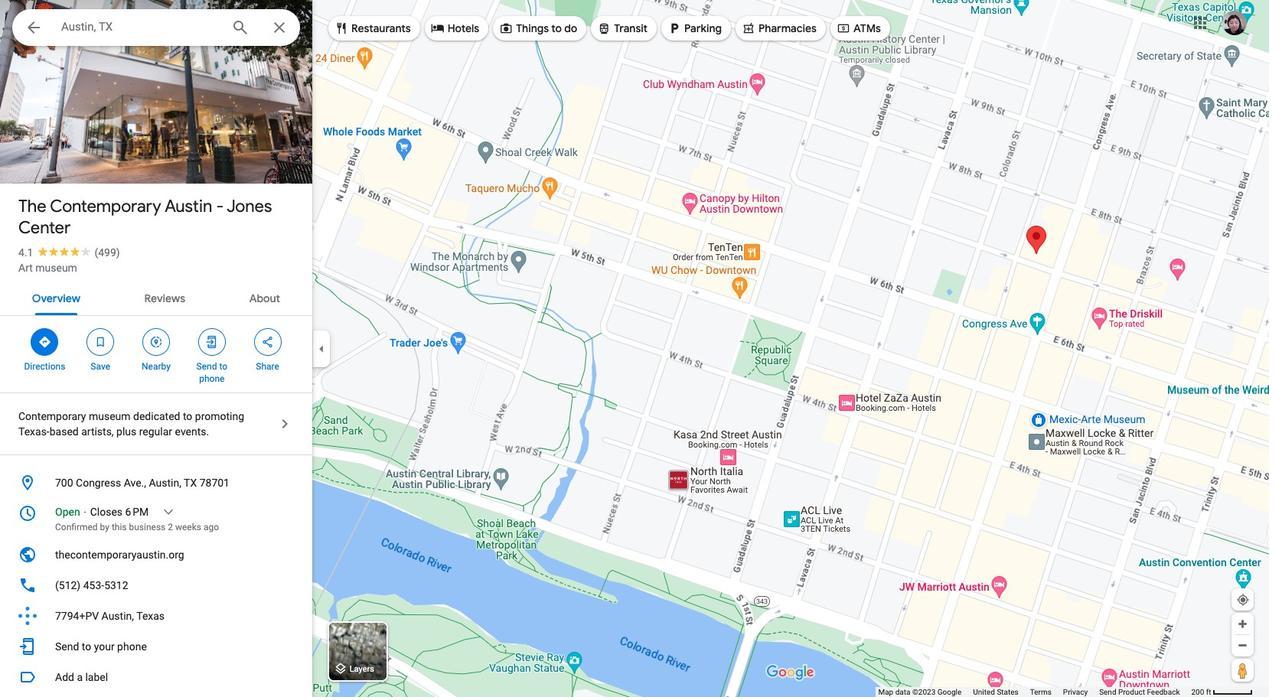 Task type: describe. For each thing, give the bounding box(es) containing it.
museum for contemporary
[[89, 410, 131, 423]]

to inside send to phone
[[219, 361, 227, 372]]

about
[[249, 292, 280, 305]]

thecontemporaryaustin.org link
[[0, 540, 312, 570]]

privacy button
[[1063, 687, 1088, 697]]

the
[[18, 196, 46, 217]]

700
[[55, 477, 73, 489]]

send product feedback button
[[1099, 687, 1180, 697]]

phone inside send to phone
[[199, 374, 225, 384]]

700 congress ave., austin, tx 78701
[[55, 477, 230, 489]]

terms
[[1030, 688, 1052, 697]]

reviews
[[144, 292, 185, 305]]


[[499, 20, 513, 36]]

jones
[[226, 196, 272, 217]]

send product feedback
[[1099, 688, 1180, 697]]


[[668, 20, 681, 36]]

dedicated
[[133, 410, 180, 423]]

contemporary museum dedicated to promoting texas-based artists, plus regular events. button
[[0, 393, 312, 455]]

privacy
[[1063, 688, 1088, 697]]

tab list inside google maps element
[[0, 279, 312, 315]]

200 ft button
[[1191, 688, 1253, 697]]

photo of the contemporary austin - jones center image
[[0, 0, 312, 196]]

texas
[[136, 610, 165, 622]]

directions
[[24, 361, 65, 372]]

 search field
[[12, 9, 312, 49]]


[[261, 334, 274, 351]]

terms button
[[1030, 687, 1052, 697]]

overview
[[32, 292, 80, 305]]

send for send to phone
[[196, 361, 217, 372]]

data
[[895, 688, 910, 697]]

ft
[[1206, 688, 1211, 697]]

contemporary inside contemporary museum dedicated to promoting texas-based artists, plus regular events.
[[18, 410, 86, 423]]

7794+pv austin, texas button
[[0, 601, 312, 631]]

share
[[256, 361, 279, 372]]

5312
[[104, 579, 128, 592]]

contemporary inside the contemporary austin - jones center
[[50, 196, 161, 217]]

200 ft
[[1191, 688, 1211, 697]]

collapse side panel image
[[313, 340, 330, 357]]

to inside "information for the contemporary austin - jones center" region
[[82, 641, 91, 653]]

open ⋅ closes 6 pm
[[55, 506, 149, 518]]

4.1
[[18, 246, 33, 259]]

museum for art
[[35, 262, 77, 274]]

4.1 stars image
[[33, 246, 94, 256]]


[[149, 334, 163, 351]]

1,256 photos button
[[11, 145, 116, 172]]

send for send product feedback
[[1099, 688, 1116, 697]]

map data ©2023 google
[[878, 688, 962, 697]]


[[94, 334, 107, 351]]

thecontemporaryaustin.org
[[55, 549, 184, 561]]


[[837, 20, 850, 36]]

show open hours for the week image
[[162, 505, 175, 519]]

business
[[129, 522, 166, 533]]

based
[[50, 426, 79, 438]]

open
[[55, 506, 80, 518]]

zoom in image
[[1237, 618, 1248, 630]]

1,256
[[39, 152, 69, 166]]

google account: michele murakami  
(michele.murakami@adept.ai) image
[[1222, 10, 1247, 35]]

1 vertical spatial austin,
[[101, 610, 134, 622]]

atms
[[853, 21, 881, 35]]

show street view coverage image
[[1232, 659, 1254, 682]]


[[24, 17, 43, 38]]


[[334, 20, 348, 36]]

7794+pv austin, texas
[[55, 610, 165, 622]]

footer inside google maps element
[[878, 687, 1191, 697]]

add a label button
[[0, 662, 312, 693]]

⋅
[[83, 506, 87, 518]]

 pharmacies
[[742, 20, 817, 36]]

a
[[77, 671, 83, 684]]

reviews button
[[132, 279, 198, 315]]

confirmed
[[55, 522, 98, 533]]

1,256 photos
[[39, 152, 110, 166]]

transit
[[614, 21, 648, 35]]

closes
[[90, 506, 123, 518]]

about button
[[237, 279, 292, 315]]



Task type: locate. For each thing, give the bounding box(es) containing it.
layers
[[350, 665, 374, 675]]

footer
[[878, 687, 1191, 697]]

map
[[878, 688, 893, 697]]

0 vertical spatial send
[[196, 361, 217, 372]]

actions for the contemporary austin - jones center region
[[0, 316, 312, 393]]

contemporary
[[50, 196, 161, 217], [18, 410, 86, 423]]

museum down the 4.1 stars image at left
[[35, 262, 77, 274]]

1 vertical spatial contemporary
[[18, 410, 86, 423]]

700 congress ave., austin, tx 78701 button
[[0, 468, 312, 498]]

tab list containing overview
[[0, 279, 312, 315]]

united
[[973, 688, 995, 697]]

feedback
[[1147, 688, 1180, 697]]

the contemporary austin - jones center main content
[[0, 0, 312, 697]]

send inside button
[[55, 641, 79, 653]]

to
[[551, 21, 562, 35], [219, 361, 227, 372], [183, 410, 192, 423], [82, 641, 91, 653]]

0 vertical spatial austin,
[[149, 477, 181, 489]]

photos
[[72, 152, 110, 166]]

pharmacies
[[759, 21, 817, 35]]

the contemporary austin - jones center
[[18, 196, 272, 239]]

2 vertical spatial send
[[1099, 688, 1116, 697]]

zoom out image
[[1237, 640, 1248, 651]]

hours image
[[18, 504, 37, 523]]

Austin, TX field
[[12, 9, 300, 46]]

art museum button
[[18, 260, 77, 276]]

6 pm
[[125, 506, 149, 518]]

 restaurants
[[334, 20, 411, 36]]

contemporary museum dedicated to promoting texas-based artists, plus regular events.
[[18, 410, 244, 438]]

confirmed by this business 2 weeks ago
[[55, 522, 219, 533]]

send up the add
[[55, 641, 79, 653]]


[[431, 20, 444, 36]]


[[38, 334, 52, 351]]

by
[[100, 522, 109, 533]]

to left "do"
[[551, 21, 562, 35]]

museum
[[35, 262, 77, 274], [89, 410, 131, 423]]

tab list
[[0, 279, 312, 315]]

google
[[937, 688, 962, 697]]

to up events.
[[183, 410, 192, 423]]

states
[[997, 688, 1019, 697]]

phone right your
[[117, 641, 147, 653]]

tx
[[184, 477, 197, 489]]

museum up "artists,"
[[89, 410, 131, 423]]

phone inside button
[[117, 641, 147, 653]]

add a label
[[55, 671, 108, 684]]

©2023
[[912, 688, 936, 697]]

united states
[[973, 688, 1019, 697]]

send for send to your phone
[[55, 641, 79, 653]]

austin
[[165, 196, 212, 217]]

label
[[85, 671, 108, 684]]

promoting
[[195, 410, 244, 423]]

to left share
[[219, 361, 227, 372]]

(512) 453-5312
[[55, 579, 128, 592]]

austin,
[[149, 477, 181, 489], [101, 610, 134, 622]]

information for the contemporary austin - jones center region
[[0, 468, 312, 662]]

send to your phone button
[[0, 631, 312, 662]]

1 horizontal spatial phone
[[199, 374, 225, 384]]

(512)
[[55, 579, 81, 592]]

0 vertical spatial contemporary
[[50, 196, 161, 217]]

453-
[[83, 579, 104, 592]]

499 reviews element
[[94, 246, 120, 259]]

contemporary up based
[[18, 410, 86, 423]]

museum inside contemporary museum dedicated to promoting texas-based artists, plus regular events.
[[89, 410, 131, 423]]

to inside  things to do
[[551, 21, 562, 35]]

artists,
[[81, 426, 114, 438]]

0 vertical spatial museum
[[35, 262, 77, 274]]

austin, down 5312
[[101, 610, 134, 622]]

united states button
[[973, 687, 1019, 697]]

2 horizontal spatial send
[[1099, 688, 1116, 697]]

this
[[112, 522, 127, 533]]

200
[[1191, 688, 1204, 697]]

send inside send to phone
[[196, 361, 217, 372]]

phone down the 
[[199, 374, 225, 384]]

 transit
[[597, 20, 648, 36]]

restaurants
[[351, 21, 411, 35]]

product
[[1118, 688, 1145, 697]]

google maps element
[[0, 0, 1269, 697]]

0 horizontal spatial phone
[[117, 641, 147, 653]]

austin, left tx
[[149, 477, 181, 489]]

send inside button
[[1099, 688, 1116, 697]]

1 vertical spatial send
[[55, 641, 79, 653]]

regular
[[139, 426, 172, 438]]

1 horizontal spatial austin,
[[149, 477, 181, 489]]

parking
[[684, 21, 722, 35]]

nearby
[[142, 361, 171, 372]]

ave.,
[[124, 477, 146, 489]]

send
[[196, 361, 217, 372], [55, 641, 79, 653], [1099, 688, 1116, 697]]

events.
[[175, 426, 209, 438]]


[[742, 20, 755, 36]]

None field
[[61, 18, 219, 36]]

things
[[516, 21, 549, 35]]

do
[[564, 21, 577, 35]]

weeks
[[175, 522, 201, 533]]

0 horizontal spatial send
[[55, 641, 79, 653]]

(512) 453-5312 button
[[0, 570, 312, 601]]

footer containing map data ©2023 google
[[878, 687, 1191, 697]]

to left your
[[82, 641, 91, 653]]

78701
[[200, 477, 230, 489]]

1 vertical spatial phone
[[117, 641, 147, 653]]

send down the 
[[196, 361, 217, 372]]

1 horizontal spatial museum
[[89, 410, 131, 423]]

1 horizontal spatial send
[[196, 361, 217, 372]]

contemporary up (499) at top left
[[50, 196, 161, 217]]

 parking
[[668, 20, 722, 36]]

0 horizontal spatial museum
[[35, 262, 77, 274]]

send left product
[[1099, 688, 1116, 697]]

 things to do
[[499, 20, 577, 36]]

add
[[55, 671, 74, 684]]

1 vertical spatial museum
[[89, 410, 131, 423]]

overview button
[[20, 279, 93, 315]]


[[597, 20, 611, 36]]

ago
[[204, 522, 219, 533]]

texas-
[[18, 426, 50, 438]]

 atms
[[837, 20, 881, 36]]

to inside contemporary museum dedicated to promoting texas-based artists, plus regular events.
[[183, 410, 192, 423]]

send to your phone
[[55, 641, 147, 653]]

 button
[[12, 9, 55, 49]]

hotels
[[448, 21, 479, 35]]

 hotels
[[431, 20, 479, 36]]

0 horizontal spatial austin,
[[101, 610, 134, 622]]

show your location image
[[1236, 593, 1250, 607]]

send to phone
[[196, 361, 227, 384]]

save
[[91, 361, 110, 372]]

0 vertical spatial phone
[[199, 374, 225, 384]]

none field inside austin, tx field
[[61, 18, 219, 36]]

art
[[18, 262, 33, 274]]

your
[[94, 641, 115, 653]]

(499)
[[94, 246, 120, 259]]

plus
[[116, 426, 136, 438]]



Task type: vqa. For each thing, say whether or not it's contained in the screenshot.
PAGE
no



